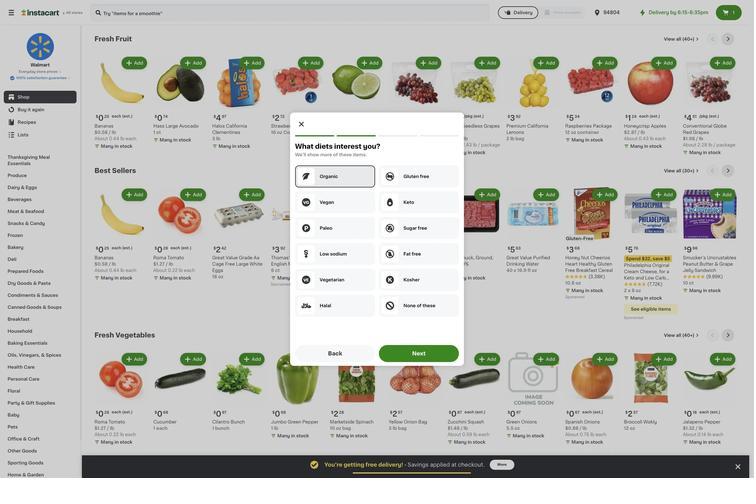 Task type: locate. For each thing, give the bounding box(es) containing it.
everyday store prices
[[19, 70, 58, 73]]

1 horizontal spatial 8
[[632, 288, 635, 293]]

california inside "halos california clementines 3 lb"
[[226, 124, 247, 128]]

view all (40+) for 4
[[665, 37, 695, 41]]

$1.27 for the bottom $0.28 each (estimated) element
[[95, 426, 106, 431]]

28 for 0
[[163, 246, 168, 250]]

& right meat
[[20, 209, 24, 214]]

ct down jelly
[[689, 281, 694, 285]]

5 for $ 5 76
[[628, 246, 633, 253]]

goods for sporting
[[28, 461, 44, 465]]

8 down vegetarian
[[330, 282, 333, 286]]

5 for $ 5 23 /pkg (est.)
[[393, 114, 398, 122]]

eggs inside great value grade aa cage free large white eggs 18 oz
[[212, 268, 223, 273]]

see eligible items down (7.72k)
[[631, 307, 672, 311]]

1 $1.98 from the left
[[448, 136, 460, 141]]

$1.27 down $ 0 28 each (est.)
[[95, 426, 106, 431]]

$ inside $ 5 23 /pkg (est.)
[[390, 115, 393, 118]]

fresh left fruit
[[95, 36, 114, 42]]

4 left "51"
[[687, 114, 692, 122]]

2 25 from the top
[[104, 246, 109, 250]]

18 inside great value grade aa cage free large white eggs 18 oz
[[212, 274, 217, 279]]

10.8
[[566, 281, 575, 285]]

2 all from the top
[[677, 169, 682, 173]]

oz right fl
[[532, 268, 537, 273]]

3 inside "halos california clementines 3 lb"
[[212, 136, 215, 141]]

$ 9 96
[[685, 246, 698, 253]]

see for 3
[[337, 301, 346, 305]]

$ 0 97 for cilantro bunch
[[214, 411, 227, 418]]

fresh for 0
[[95, 332, 114, 338]]

5 for $ 5 63
[[511, 246, 516, 253]]

1 horizontal spatial green
[[448, 124, 462, 128]]

97 up cilantro
[[222, 411, 227, 415]]

other goods
[[8, 449, 37, 453]]

5.5
[[507, 426, 514, 431]]

view for /pkg (est.)
[[665, 37, 675, 41]]

each (est.) for $0.28 each (estimated) element to the right
[[171, 246, 192, 250]]

0 vertical spatial $ 0 25
[[96, 114, 109, 122]]

california inside premium california lemons 2 lb bag
[[528, 124, 549, 128]]

97 for 2
[[222, 411, 227, 415]]

roma down $ 0 28 each (est.)
[[95, 420, 107, 424]]

lb
[[112, 130, 116, 135], [641, 130, 645, 135], [120, 136, 124, 141], [464, 136, 468, 141], [511, 136, 515, 141], [650, 136, 654, 141], [216, 136, 221, 141], [405, 136, 409, 141], [700, 136, 704, 141], [473, 143, 477, 147], [709, 143, 713, 147], [112, 262, 116, 266], [169, 262, 173, 266], [120, 268, 124, 273], [179, 268, 183, 273], [110, 426, 114, 431], [274, 426, 278, 431], [464, 426, 468, 431], [393, 426, 397, 431], [583, 426, 587, 431], [699, 426, 703, 431], [120, 433, 124, 437], [474, 433, 478, 437], [591, 433, 595, 437], [708, 433, 712, 437]]

service type group
[[498, 6, 586, 19]]

meat
[[8, 209, 19, 214]]

0 vertical spatial these
[[339, 152, 352, 157]]

$ 0 74
[[155, 114, 168, 122]]

0 horizontal spatial bag
[[419, 420, 427, 424]]

2 vertical spatial original
[[330, 269, 347, 274]]

1 0.44 from the top
[[109, 136, 119, 141]]

$ 2 57 up yellow
[[390, 411, 403, 418]]

2 view all (40+) button from the top
[[662, 329, 702, 342]]

1 horizontal spatial 12
[[566, 130, 570, 135]]

$5 right $20,
[[370, 256, 376, 261]]

in
[[174, 138, 178, 142], [350, 138, 354, 142], [586, 138, 590, 142], [115, 144, 119, 148], [645, 144, 649, 148], [232, 144, 237, 148], [468, 150, 472, 155], [703, 150, 708, 155], [115, 276, 119, 280], [174, 276, 178, 280], [291, 276, 295, 280], [468, 276, 472, 280], [409, 282, 413, 286], [586, 288, 590, 293], [703, 288, 708, 293], [350, 290, 354, 294], [645, 296, 649, 300], [291, 434, 295, 438], [350, 434, 354, 438], [527, 434, 531, 438], [115, 440, 119, 445], [468, 440, 472, 445], [586, 440, 590, 445], [703, 440, 708, 445]]

container
[[284, 130, 306, 135]]

x for 5
[[628, 288, 631, 293]]

0.22 down $ 0 28 each (est.)
[[109, 433, 119, 437]]

0 vertical spatial 8
[[330, 282, 333, 286]]

2 $ 0 68 from the left
[[272, 411, 286, 418]]

roma tomato $1.27 / lb about 0.22 lb each down $ 0 28
[[153, 256, 195, 273]]

and
[[636, 276, 644, 280]]

x down vegetarian
[[334, 282, 337, 286]]

0 horizontal spatial spend
[[332, 256, 347, 261]]

2
[[275, 114, 280, 122], [507, 136, 510, 141], [216, 246, 221, 253], [625, 288, 627, 293], [334, 411, 339, 418], [628, 411, 633, 418], [393, 411, 398, 418]]

/pkg for 5
[[406, 114, 414, 118]]

care down health care link
[[29, 377, 39, 381]]

0 horizontal spatial low
[[320, 252, 329, 256]]

product group containing add
[[448, 187, 502, 282]]

paleo
[[320, 226, 333, 230]]

4 for 4
[[452, 114, 457, 122]]

2 /pkg from the left
[[406, 114, 414, 118]]

1 spend from the left
[[332, 256, 347, 261]]

0 vertical spatial fresh
[[95, 36, 114, 42]]

stores
[[72, 11, 83, 14]]

roma tomato $1.27 / lb about 0.22 lb each for the bottom $0.28 each (estimated) element
[[95, 420, 136, 437]]

1 $5 from the left
[[370, 256, 376, 261]]

$ 0 25 for 4
[[96, 114, 109, 122]]

1 horizontal spatial onions
[[584, 420, 600, 424]]

2 great from the left
[[212, 256, 225, 260]]

3 left 88
[[334, 246, 339, 253]]

0 horizontal spatial see eligible items
[[337, 301, 377, 305]]

oz down broccoli on the right bottom of page
[[630, 426, 636, 431]]

great inside great value grade aa cage free large white eggs 18 oz
[[212, 256, 225, 260]]

68 down gluten-free
[[575, 246, 580, 250]]

1 onions from the left
[[522, 420, 537, 424]]

oz right 5.5
[[515, 426, 520, 431]]

what
[[295, 143, 314, 150]]

0 horizontal spatial california
[[226, 124, 247, 128]]

gluten-free
[[566, 236, 594, 241]]

$32,
[[642, 256, 652, 261]]

tomato down $ 0 28 each (est.)
[[109, 420, 125, 424]]

1 great from the left
[[507, 256, 519, 260]]

value up "water"
[[520, 256, 532, 260]]

2 package from the left
[[717, 143, 736, 147]]

8 down lifestyle
[[632, 288, 635, 293]]

original inside philadelphia original cream cheese, for a keto and low carb lifestyle
[[653, 263, 670, 267]]

$ inside $ 3 68
[[567, 246, 569, 250]]

1 value from the left
[[520, 256, 532, 260]]

2 left the 42
[[216, 246, 221, 253]]

1 pepper from the left
[[303, 420, 319, 424]]

$0.18 each (estimated) element
[[683, 408, 737, 419]]

oz inside great value grade aa cage free large white eggs 18 oz
[[218, 274, 224, 279]]

72 up strawberries
[[280, 115, 285, 118]]

$ inside $ 2 42
[[214, 246, 216, 250]]

None search field
[[90, 4, 490, 21]]

dairy & eggs link
[[4, 182, 77, 194]]

1 $0.25 each (estimated) element from the top
[[95, 112, 148, 123]]

1 save from the left
[[359, 256, 369, 261]]

onions for green
[[522, 420, 537, 424]]

12 down broccoli on the right bottom of page
[[625, 426, 629, 431]]

$0.58 for 2
[[95, 262, 108, 266]]

green inside green seedless grapes bag $1.98 / lb about 2.43 lb / package many in stock
[[448, 124, 462, 128]]

delivery inside the 'delivery' button
[[514, 10, 533, 15]]

& left candy
[[25, 221, 29, 226]]

1 4 from the left
[[452, 114, 457, 122]]

72
[[280, 115, 285, 118], [457, 246, 462, 250]]

2 spend from the left
[[626, 256, 641, 261]]

each (est.) inside $0.87 each (estimated) element
[[465, 411, 486, 414]]

2 value from the left
[[226, 256, 238, 260]]

eligible for 5
[[641, 307, 658, 311]]

green up 5.5
[[507, 420, 520, 424]]

97
[[222, 115, 227, 118], [517, 411, 521, 415], [222, 411, 227, 415]]

1 bananas from the top
[[95, 124, 114, 128]]

large down grade
[[236, 262, 249, 266]]

0 vertical spatial of
[[333, 152, 338, 157]]

product group
[[95, 55, 148, 151], [153, 55, 207, 144], [212, 55, 266, 151], [271, 55, 325, 135], [330, 55, 384, 144], [389, 55, 443, 157], [448, 55, 502, 157], [507, 55, 561, 142], [566, 55, 619, 144], [625, 55, 678, 151], [683, 55, 737, 157], [95, 187, 148, 282], [153, 187, 207, 282], [212, 187, 266, 280], [271, 187, 325, 288], [330, 187, 384, 315], [389, 187, 443, 289], [448, 187, 502, 282], [507, 187, 561, 273], [566, 187, 619, 301], [625, 187, 678, 321], [683, 187, 737, 295], [95, 352, 148, 447], [153, 352, 207, 432], [212, 352, 266, 432], [271, 352, 325, 440], [330, 352, 384, 440], [389, 352, 443, 432], [448, 352, 502, 447], [507, 352, 561, 440], [566, 352, 619, 447], [625, 352, 678, 432], [683, 352, 737, 447]]

$0.67 each (estimated) element
[[566, 408, 619, 419]]

0.44 for 2
[[109, 268, 119, 273]]

see eligible items down "1.48"
[[337, 301, 377, 305]]

green
[[448, 124, 462, 128], [288, 420, 302, 424], [507, 420, 520, 424]]

original up for
[[653, 263, 670, 267]]

68 up cucumber
[[163, 411, 168, 415]]

1 vertical spatial roma
[[95, 420, 107, 424]]

0 vertical spatial view all (40+)
[[665, 37, 695, 41]]

16 down 80%/20%
[[448, 268, 453, 273]]

0 vertical spatial 16
[[271, 130, 276, 135]]

green for green onions 5.5 oz
[[507, 420, 520, 424]]

$ 0 68 up the jumbo
[[272, 411, 286, 418]]

candy
[[30, 221, 45, 226]]

$1.98 for bag
[[448, 136, 460, 141]]

/ inside spanish onions $0.88 / lb about 0.76 lb each
[[580, 426, 582, 431]]

value for 2
[[226, 256, 238, 260]]

view for 9
[[665, 169, 675, 173]]

each (est.) inside $0.67 each (estimated) element
[[583, 411, 604, 414]]

we'll
[[295, 152, 306, 157]]

roma down $ 0 28
[[153, 256, 166, 260]]

main content
[[82, 25, 750, 478]]

2 $ 0 97 from the left
[[214, 411, 227, 418]]

care down "vinegars,"
[[24, 365, 35, 369]]

green inside green onions 5.5 oz
[[507, 420, 520, 424]]

1 vertical spatial see eligible items
[[631, 307, 672, 311]]

next button
[[379, 345, 459, 362]]

gluten inside honey nut cheerios heart healthy gluten free breakfast cereal
[[598, 262, 613, 266]]

package right 2.43
[[481, 143, 500, 147]]

$5 up a
[[665, 256, 671, 261]]

each (est.) for $0.25 each (estimated) element associated with 2
[[112, 246, 133, 250]]

save up stacks on the left bottom of the page
[[359, 256, 369, 261]]

1 $ 0 97 from the left
[[508, 411, 521, 418]]

$0.25 each (estimated) element for 2
[[95, 244, 148, 255]]

$ 0 97 up green onions 5.5 oz
[[508, 411, 521, 418]]

(30+)
[[683, 169, 695, 173]]

save for 5
[[653, 256, 664, 261]]

1 vertical spatial see
[[631, 307, 640, 311]]

0 horizontal spatial 16
[[271, 130, 276, 135]]

recipes
[[18, 120, 36, 125]]

interest
[[334, 143, 362, 150]]

68
[[575, 246, 580, 250], [163, 411, 168, 415], [281, 411, 286, 415]]

lists
[[18, 133, 29, 137]]

0 horizontal spatial bag
[[343, 426, 351, 431]]

18 up jalapeno
[[693, 411, 697, 415]]

package inside conventional globe red grapes $1.98 / lb about 2.28 lb / package
[[717, 143, 736, 147]]

1 package from the left
[[481, 143, 500, 147]]

1 vertical spatial of
[[417, 303, 422, 308]]

0 horizontal spatial roma tomato $1.27 / lb about 0.22 lb each
[[95, 420, 136, 437]]

0 vertical spatial 18
[[403, 246, 407, 250]]

goods up the sporting goods
[[22, 449, 37, 453]]

see for 5
[[631, 307, 640, 311]]

3 all from the top
[[677, 333, 682, 337]]

3 up thomas'
[[275, 246, 280, 253]]

onions for spanish
[[584, 420, 600, 424]]

1 item carousel region from the top
[[95, 33, 737, 159]]

eligible down "1.48"
[[347, 301, 363, 305]]

treatment tracker modal dialog
[[82, 455, 750, 478]]

eligible down 2 x 8 oz
[[641, 307, 658, 311]]

3 view from the top
[[665, 333, 675, 337]]

1 view all (40+) button from the top
[[662, 33, 702, 45]]

1 horizontal spatial $1.98
[[683, 136, 695, 141]]

$ inside $ 4
[[449, 115, 452, 118]]

0 vertical spatial $0.25 each (estimated) element
[[95, 112, 148, 123]]

roma tomato $1.27 / lb about 0.22 lb each down $ 0 28 each (est.)
[[95, 420, 136, 437]]

these right the none
[[423, 303, 436, 308]]

eggs inside dairy & eggs link
[[26, 185, 37, 190]]

spanish onions $0.88 / lb about 0.76 lb each
[[566, 420, 607, 437]]

0 horizontal spatial grapes
[[484, 124, 500, 128]]

2 $5 from the left
[[665, 256, 671, 261]]

$ 0 25 for 2
[[96, 246, 109, 253]]

1 vertical spatial these
[[423, 303, 436, 308]]

2 up strawberries
[[275, 114, 280, 122]]

package for about 2.28 lb / package
[[717, 143, 736, 147]]

18 inside the $ 0 18
[[693, 411, 697, 415]]

1 horizontal spatial large
[[236, 262, 249, 266]]

1 vertical spatial large
[[236, 262, 249, 266]]

16 inside beef chuck, ground, 80%/20% 16 oz many in stock
[[448, 268, 453, 273]]

1 (40+) from the top
[[683, 37, 695, 41]]

oils, vinegars, & spices link
[[4, 349, 77, 361]]

1 inside button
[[733, 10, 735, 15]]

recipes link
[[4, 116, 77, 129]]

0 horizontal spatial save
[[359, 256, 369, 261]]

1 inside cucumber 1 each
[[153, 426, 155, 431]]

0 vertical spatial $ 3 92
[[508, 114, 521, 122]]

0 horizontal spatial $ 0 68
[[155, 411, 168, 418]]

fresh vegetables
[[95, 332, 155, 338]]

1 horizontal spatial grapes
[[693, 130, 710, 135]]

100% satisfaction guarantee button
[[10, 74, 71, 81]]

1 horizontal spatial 28
[[163, 246, 168, 250]]

green for green seedless grapes bag $1.98 / lb about 2.43 lb / package many in stock
[[448, 124, 462, 128]]

1 horizontal spatial roma
[[153, 256, 166, 260]]

72 inside $ 2 72
[[280, 115, 285, 118]]

$ 2 57 up broccoli on the right bottom of page
[[626, 411, 638, 418]]

2 california from the left
[[226, 124, 247, 128]]

18 down 'cage'
[[212, 274, 217, 279]]

1 inside "cilantro bunch 1 bunch"
[[212, 426, 214, 431]]

2 vertical spatial all
[[677, 333, 682, 337]]

delivery by 6:15-6:35pm
[[649, 10, 709, 15]]

2 onions from the left
[[584, 420, 600, 424]]

these
[[339, 152, 352, 157], [423, 303, 436, 308]]

item carousel region
[[95, 33, 737, 159], [95, 164, 737, 324], [95, 329, 737, 450]]

$ inside $ 0 33
[[331, 115, 334, 118]]

68 for cucumber
[[163, 411, 168, 415]]

goods up home & garden link
[[28, 461, 44, 465]]

each (est.) inside $0.18 each (estimated) element
[[700, 411, 721, 414]]

68 inside $ 3 68
[[575, 246, 580, 250]]

0 horizontal spatial 18
[[212, 274, 217, 279]]

0 vertical spatial breakfast
[[577, 268, 598, 273]]

4 up the halos
[[216, 114, 221, 122]]

5 left 76
[[628, 246, 633, 253]]

cucumber 1 each
[[153, 420, 177, 431]]

1 vertical spatial $0.25 each (estimated) element
[[95, 244, 148, 255]]

1 57 from the left
[[634, 411, 638, 415]]

package
[[593, 124, 612, 128]]

& left soups
[[43, 305, 46, 310]]

lemons
[[507, 130, 524, 135]]

3 4 from the left
[[687, 114, 692, 122]]

(est.) inside $0.67 each (estimated) element
[[593, 411, 604, 414]]

bunch
[[215, 426, 230, 431]]

2 view all (40+) from the top
[[665, 333, 695, 337]]

bananas $0.58 / lb about 0.44 lb each for 4
[[95, 124, 137, 141]]

1 vertical spatial item carousel region
[[95, 164, 737, 324]]

1 horizontal spatial original
[[330, 269, 347, 274]]

drinking
[[507, 262, 525, 266]]

oz inside green onions 5.5 oz
[[515, 426, 520, 431]]

oz inside raspberries package 12 oz container
[[571, 130, 577, 135]]

1 horizontal spatial free
[[566, 268, 575, 273]]

2 vertical spatial fresh
[[95, 332, 114, 338]]

0 vertical spatial gluten
[[404, 174, 419, 179]]

delivery!
[[379, 462, 403, 467]]

$ 0 68 for jumbo green pepper
[[272, 411, 286, 418]]

5 inside "element"
[[393, 114, 398, 122]]

stock inside beef chuck, ground, 80%/20% 16 oz many in stock
[[473, 276, 486, 280]]

0 horizontal spatial items
[[364, 301, 377, 305]]

beverages
[[8, 197, 32, 202]]

1 horizontal spatial bag
[[398, 426, 407, 431]]

1 vertical spatial free
[[225, 262, 235, 266]]

1 $ 2 57 from the left
[[626, 411, 638, 418]]

0 vertical spatial roma
[[153, 256, 166, 260]]

roma
[[153, 256, 166, 260], [95, 420, 107, 424]]

many inside green seedless grapes bag $1.98 / lb about 2.43 lb / package many in stock
[[454, 150, 467, 155]]

1 bananas $0.58 / lb about 0.44 lb each from the top
[[95, 124, 137, 141]]

1 vertical spatial items
[[659, 307, 672, 311]]

california right premium
[[528, 124, 549, 128]]

stacks
[[353, 263, 368, 267]]

2 horizontal spatial bag
[[516, 136, 525, 141]]

$ 0 68 up cucumber
[[155, 411, 168, 418]]

these inside what diets interest you? we'll show more of these items.
[[339, 152, 352, 157]]

vegan
[[320, 200, 334, 204]]

1 25 from the top
[[104, 115, 109, 118]]

see eligible items button for 5
[[625, 304, 678, 314]]

& down the uncrustables
[[715, 262, 719, 266]]

grapes inside conventional globe red grapes $1.98 / lb about 2.28 lb / package
[[693, 130, 710, 135]]

$ inside $ 0 67
[[567, 411, 569, 415]]

ct down hass
[[156, 130, 161, 135]]

view all (40+) button for 0
[[662, 329, 702, 342]]

onions
[[522, 420, 537, 424], [584, 420, 600, 424]]

prepared foods link
[[4, 265, 77, 277]]

bag for 2
[[398, 426, 407, 431]]

12 inside broccoli wokly 12 oz
[[625, 426, 629, 431]]

1
[[733, 10, 735, 15], [628, 114, 632, 122], [153, 130, 155, 135], [330, 130, 332, 135], [153, 426, 155, 431], [271, 426, 273, 431], [212, 426, 214, 431]]

$ inside $ 13 92
[[336, 469, 338, 473]]

1 horizontal spatial see eligible items
[[631, 307, 672, 311]]

/pkg right "51"
[[700, 114, 708, 118]]

/ inside jalapeno pepper $1.32 / lb about 0.14 lb each
[[696, 426, 698, 431]]

free inside honey nut cheerios heart healthy gluten free breakfast cereal
[[566, 268, 575, 273]]

0 horizontal spatial great
[[212, 256, 225, 260]]

(est.) inside $0.87 each (estimated) element
[[475, 411, 486, 414]]

97 up the halos
[[222, 115, 227, 118]]

condiments & sauces link
[[4, 289, 77, 301]]

1 $ 0 68 from the left
[[155, 411, 168, 418]]

1 vertical spatial bag
[[419, 420, 427, 424]]

1 vertical spatial 0.44
[[109, 268, 119, 273]]

97 inside $ 4 97
[[222, 115, 227, 118]]

of right more
[[333, 152, 338, 157]]

2 $1.98 from the left
[[683, 136, 695, 141]]

3 down yellow
[[389, 426, 392, 431]]

0 horizontal spatial $1.27
[[95, 426, 106, 431]]

$2.87
[[625, 130, 637, 135]]

view all (40+) button
[[662, 33, 702, 45], [662, 329, 702, 342]]

1 vertical spatial $1.27
[[95, 426, 106, 431]]

view inside popup button
[[665, 169, 675, 173]]

many inside beef chuck, ground, 80%/20% 16 oz many in stock
[[454, 276, 467, 280]]

low down cheese,
[[645, 276, 655, 280]]

save
[[359, 256, 369, 261], [653, 256, 664, 261]]

& inside smucker's uncrustables peanut butter & grape jelly sandwich
[[715, 262, 719, 266]]

3 up honey
[[569, 246, 574, 253]]

23
[[398, 115, 403, 118]]

1 vertical spatial 18
[[212, 274, 217, 279]]

0 vertical spatial 25
[[104, 115, 109, 118]]

1 horizontal spatial eggs
[[212, 268, 223, 273]]

16 down strawberries
[[271, 130, 276, 135]]

$ inside $ 0 87
[[449, 411, 452, 415]]

great inside great value purified drinking water 40 x 16.9 fl oz
[[507, 256, 519, 260]]

0 vertical spatial eggs
[[26, 185, 37, 190]]

best
[[95, 167, 111, 174]]

california up clementines at the left top
[[226, 124, 247, 128]]

jelly
[[683, 268, 694, 273]]

oz down strawberries
[[277, 130, 282, 135]]

produce link
[[4, 170, 77, 182]]

delivery button
[[498, 6, 539, 19]]

0.22
[[168, 268, 178, 273], [109, 433, 119, 437]]

18 for 22
[[403, 246, 407, 250]]

1 horizontal spatial low
[[645, 276, 655, 280]]

68 for honey nut cheerios heart healthy gluten free breakfast cereal
[[575, 246, 580, 250]]

meat & seafood
[[8, 209, 44, 214]]

& left 'gift'
[[21, 401, 25, 405]]

bananas $0.58 / lb about 0.44 lb each for 2
[[95, 256, 137, 273]]

1 vertical spatial $0.58
[[95, 262, 108, 266]]

&
[[21, 185, 25, 190], [20, 209, 24, 214], [25, 221, 29, 226], [715, 262, 719, 266], [33, 281, 37, 286], [37, 293, 40, 298], [43, 305, 46, 310], [41, 353, 45, 357], [21, 401, 25, 405], [23, 437, 27, 441], [22, 473, 26, 477]]

1 /pkg from the left
[[464, 114, 473, 118]]

1 horizontal spatial keto
[[625, 276, 635, 280]]

& right dairy
[[21, 185, 25, 190]]

$1.98 inside green seedless grapes bag $1.98 / lb about 2.43 lb / package many in stock
[[448, 136, 460, 141]]

great for 2
[[212, 256, 225, 260]]

1 horizontal spatial 72
[[457, 246, 462, 250]]

walmart logo image
[[26, 33, 54, 61]]

see eligible items button down "1.48"
[[330, 297, 384, 308]]

2 4 from the left
[[216, 114, 221, 122]]

green right the jumbo
[[288, 420, 302, 424]]

1 horizontal spatial package
[[717, 143, 736, 147]]

57 up yellow
[[398, 411, 403, 415]]

0 vertical spatial view
[[665, 37, 675, 41]]

2 view from the top
[[665, 169, 675, 173]]

eligible for 3
[[347, 301, 363, 305]]

0 horizontal spatial see
[[337, 301, 346, 305]]

fresh inside ritz fresh stacks original crackers
[[340, 263, 352, 267]]

$ 0 67
[[567, 411, 580, 418]]

12 inside raspberries package 12 oz container
[[566, 130, 570, 135]]

1 view from the top
[[665, 37, 675, 41]]

2 bananas from the top
[[95, 256, 114, 260]]

(est.) inside $4.81 per package (estimated) element
[[474, 114, 484, 118]]

0 horizontal spatial free
[[225, 262, 235, 266]]

2 0.44 from the top
[[109, 268, 119, 273]]

grapes right seedless
[[484, 124, 500, 128]]

/pkg inside $4.81 per package (estimated) element
[[464, 114, 473, 118]]

$ 2 57 for yellow
[[390, 411, 403, 418]]

$ inside $ 2 28
[[331, 411, 334, 415]]

/ inside zucchini squash $1.48 / lb about 0.59 lb each
[[461, 426, 463, 431]]

goods down "prepared foods"
[[17, 281, 32, 286]]

large down 74
[[166, 124, 178, 128]]

2 vertical spatial 18
[[693, 411, 697, 415]]

3 down the halos
[[212, 136, 215, 141]]

bag down yellow
[[398, 426, 407, 431]]

$ 5 63
[[508, 246, 521, 253]]

raspberries package 12 oz container
[[566, 124, 612, 135]]

$ 0 68
[[155, 411, 168, 418], [272, 411, 286, 418]]

0 horizontal spatial green
[[288, 420, 302, 424]]

lb inside the "yellow onion bag 3 lb bag"
[[393, 426, 397, 431]]

$0.28 each (estimated) element
[[153, 244, 207, 255], [95, 408, 148, 419]]

essentials inside thanksgiving meal essentials
[[8, 161, 31, 166]]

2 $ 0 25 from the top
[[96, 246, 109, 253]]

$ 0 97 up cilantro
[[214, 411, 227, 418]]

free down heart
[[566, 268, 575, 273]]

beef chuck, ground, 80%/20% 16 oz many in stock
[[448, 256, 494, 280]]

12 for raspberries package 12 oz container
[[566, 130, 570, 135]]

deli link
[[4, 253, 77, 265]]

1 $0.58 from the top
[[95, 130, 108, 135]]

57 for yellow
[[398, 411, 403, 415]]

butter
[[700, 262, 714, 266]]

sugar
[[404, 226, 417, 230]]

12 down paper
[[389, 274, 394, 279]]

$0.25 each (estimated) element
[[95, 112, 148, 123], [95, 244, 148, 255]]

92 down applied
[[439, 469, 444, 473]]

1 vertical spatial low
[[645, 276, 655, 280]]

0 horizontal spatial 28
[[104, 411, 109, 415]]

tomato
[[167, 256, 184, 260], [109, 420, 125, 424]]

0 horizontal spatial $ 3 92
[[272, 246, 286, 253]]

bananas
[[95, 124, 114, 128], [95, 256, 114, 260]]

beef
[[448, 256, 458, 260]]

$1.98 for grapes
[[683, 136, 695, 141]]

1 horizontal spatial eligible
[[641, 307, 658, 311]]

bag for 3
[[516, 136, 525, 141]]

2 (40+) from the top
[[683, 333, 695, 337]]

halal
[[320, 303, 331, 308]]

sponsored badge image down 2 x 8 oz
[[625, 316, 644, 320]]

see eligible items for 3
[[337, 301, 377, 305]]

oz right "1.48"
[[348, 282, 353, 286]]

getting
[[344, 462, 365, 467]]

2 $0.25 each (estimated) element from the top
[[95, 244, 148, 255]]

$ 0 33
[[331, 114, 345, 122]]

2 pepper from the left
[[705, 420, 721, 424]]

clementines
[[212, 130, 240, 135]]

free inside treatment tracker modal dialog
[[366, 462, 377, 467]]

california for halos california clementines 3 lb
[[226, 124, 247, 128]]

grapes down conventional
[[693, 130, 710, 135]]

0 vertical spatial care
[[24, 365, 35, 369]]

original up muffins
[[291, 256, 309, 260]]

0 vertical spatial $1.27
[[153, 262, 165, 266]]

1 horizontal spatial 10
[[683, 281, 688, 285]]

6:35pm
[[690, 10, 709, 15]]

2 $0.58 from the top
[[95, 262, 108, 266]]

92 right 13
[[347, 469, 352, 473]]

eggs down 'cage'
[[212, 268, 223, 273]]

28 inside $ 2 28
[[339, 411, 344, 415]]

2 $ 2 57 from the left
[[390, 411, 403, 418]]

1 horizontal spatial see
[[631, 307, 640, 311]]

marketside
[[330, 420, 355, 424]]

product group containing 22
[[389, 187, 443, 289]]

x down lifestyle
[[628, 288, 631, 293]]

bag down $ 4
[[448, 130, 457, 135]]

0 vertical spatial $0.28 each (estimated) element
[[153, 244, 207, 255]]

1 $ 0 25 from the top
[[96, 114, 109, 122]]

bag inside premium california lemons 2 lb bag
[[516, 136, 525, 141]]

1 horizontal spatial $ 3 92
[[508, 114, 521, 122]]

$ 3 92 for premium california lemons
[[508, 114, 521, 122]]

0 vertical spatial 0.44
[[109, 136, 119, 141]]

cage
[[212, 262, 224, 266]]

1 california from the left
[[528, 124, 549, 128]]

$1.98 down $ 4
[[448, 136, 460, 141]]

68 for jumbo green pepper
[[281, 411, 286, 415]]

$5 for 5
[[665, 256, 671, 261]]

spend down sodium
[[332, 256, 347, 261]]

2 bananas $0.58 / lb about 0.44 lb each from the top
[[95, 256, 137, 273]]

each
[[112, 114, 121, 118], [640, 114, 649, 118], [333, 130, 344, 135], [126, 136, 137, 141], [655, 136, 666, 141], [112, 246, 121, 250], [171, 246, 180, 250], [126, 268, 137, 273], [184, 268, 195, 273], [112, 411, 121, 414], [465, 411, 474, 414], [583, 411, 592, 414], [700, 411, 710, 414], [156, 426, 168, 431], [125, 433, 136, 437], [479, 433, 490, 437], [596, 433, 607, 437], [713, 433, 724, 437]]

lb inside "halos california clementines 3 lb"
[[216, 136, 221, 141]]

taste the season in every sip image
[[95, 455, 225, 478], [230, 466, 241, 478]]

delivery inside delivery by 6:15-6:35pm link
[[649, 10, 670, 15]]

1 vertical spatial gluten
[[598, 262, 613, 266]]

1 horizontal spatial gluten
[[598, 262, 613, 266]]

large inside hass large avocado 1 ct
[[166, 124, 178, 128]]

1 horizontal spatial delivery
[[649, 10, 670, 15]]

about inside green seedless grapes bag $1.98 / lb about 2.43 lb / package many in stock
[[448, 143, 461, 147]]

package inside green seedless grapes bag $1.98 / lb about 2.43 lb / package many in stock
[[481, 143, 500, 147]]

what diets interest you? we'll show more of these items.
[[295, 143, 381, 157]]

2 57 from the left
[[398, 411, 403, 415]]

18 up fat
[[403, 246, 407, 250]]

5 left 23
[[393, 114, 398, 122]]

care for personal care
[[29, 377, 39, 381]]

10
[[683, 281, 688, 285], [330, 426, 335, 431]]

0 vertical spatial original
[[291, 256, 309, 260]]

1 view all (40+) from the top
[[665, 37, 695, 41]]

1 all from the top
[[677, 37, 682, 41]]

each (est.) inside $0.28 each (estimated) element
[[171, 246, 192, 250]]

0 horizontal spatial 0.22
[[109, 433, 119, 437]]

sponsored badge image
[[271, 283, 290, 286], [566, 295, 585, 299], [625, 316, 644, 320]]

0 vertical spatial see eligible items
[[337, 301, 377, 305]]

0 vertical spatial essentials
[[8, 161, 31, 166]]

0 vertical spatial eligible
[[347, 301, 363, 305]]

2 up yellow
[[393, 411, 398, 418]]

value down the 42
[[226, 256, 238, 260]]

personal care link
[[4, 373, 77, 385]]

0 horizontal spatial pepper
[[303, 420, 319, 424]]

eggs down produce link
[[26, 185, 37, 190]]

2 save from the left
[[653, 256, 664, 261]]

items for 5
[[659, 307, 672, 311]]

12 down raspberries
[[566, 130, 570, 135]]

grapes
[[484, 124, 500, 128], [693, 130, 710, 135]]

fat
[[404, 252, 411, 256]]

10.8 oz
[[566, 281, 581, 285]]

1 vertical spatial bananas
[[95, 256, 114, 260]]

0 horizontal spatial 10
[[330, 426, 335, 431]]

2 horizontal spatial green
[[507, 420, 520, 424]]

spend for 3
[[332, 256, 347, 261]]

3 /pkg from the left
[[700, 114, 708, 118]]

0 vertical spatial (40+)
[[683, 37, 695, 41]]

0 vertical spatial grapes
[[484, 124, 500, 128]]



Task type: vqa. For each thing, say whether or not it's contained in the screenshot.
Great in GREAT VALUE GRADE AA CAGE FREE LARGE WHITE EGGS 18 OZ
yes



Task type: describe. For each thing, give the bounding box(es) containing it.
sponsored badge image for $ 3 68
[[566, 295, 585, 299]]

$ inside $ 9 96
[[685, 246, 687, 250]]

1 horizontal spatial $0.28 each (estimated) element
[[153, 244, 207, 255]]

92 up thomas'
[[281, 246, 286, 250]]

in inside beef chuck, ground, 80%/20% 16 oz many in stock
[[468, 276, 472, 280]]

onion
[[404, 420, 418, 424]]

oz inside strawberries 16 oz container
[[277, 130, 282, 135]]

california for premium california lemons 2 lb bag
[[528, 124, 549, 128]]

& left pasta
[[33, 281, 37, 286]]

roma tomato $1.27 / lb about 0.22 lb each for $0.28 each (estimated) element to the right
[[153, 256, 195, 273]]

buy it again link
[[4, 103, 77, 116]]

philadelphia original cream cheese, for a keto and low carb lifestyle
[[625, 263, 670, 286]]

goods for dry
[[17, 281, 32, 286]]

oz inside broccoli wokly 12 oz
[[630, 426, 636, 431]]

$4.51 per package (estimated) element
[[683, 112, 737, 123]]

about inside conventional globe red grapes $1.98 / lb about 2.28 lb / package
[[683, 143, 697, 147]]

x inside great value purified drinking water 40 x 16.9 fl oz
[[514, 268, 517, 273]]

0 horizontal spatial taste the season in every sip image
[[95, 455, 225, 478]]

3 for honey nut cheerios heart healthy gluten free breakfast cereal
[[569, 246, 574, 253]]

2 for great value grade aa cage free large white eggs
[[216, 246, 221, 253]]

2 horizontal spatial free
[[584, 236, 594, 241]]

& right the home
[[22, 473, 26, 477]]

(est.) inside '$ 1 24 each (est.)'
[[650, 114, 661, 118]]

97 up green onions 5.5 oz
[[517, 411, 521, 415]]

92 up premium
[[516, 115, 521, 118]]

$ 5 34
[[567, 114, 580, 122]]

see eligible items for 5
[[631, 307, 672, 311]]

halos california clementines 3 lb
[[212, 124, 247, 141]]

2 inside premium california lemons 2 lb bag
[[507, 136, 510, 141]]

spend $32, save $5
[[626, 256, 671, 261]]

$20,
[[348, 256, 358, 261]]

6
[[271, 268, 274, 273]]

sugar free
[[404, 226, 427, 230]]

/pkg for 4
[[700, 114, 708, 118]]

$0.25 each (estimated) element for 4
[[95, 112, 148, 123]]

•
[[405, 462, 407, 467]]

cilantro bunch 1 bunch
[[212, 420, 245, 431]]

low sodium
[[320, 252, 347, 256]]

goods for other
[[22, 449, 37, 453]]

baking
[[8, 341, 23, 345]]

2 item carousel region from the top
[[95, 164, 737, 324]]

size
[[427, 256, 437, 260]]

$ 3 92 for thomas' original english muffins
[[272, 246, 286, 253]]

(40+) for 4
[[683, 37, 695, 41]]

$ 22 18
[[390, 246, 407, 253]]

vinegars,
[[19, 353, 40, 357]]

view all (30+) button
[[662, 164, 702, 177]]

towels
[[403, 262, 418, 266]]

canned goods & soups link
[[4, 301, 77, 313]]

original for cheese,
[[653, 263, 670, 267]]

& left spices on the left bottom of the page
[[41, 353, 45, 357]]

gluten free
[[404, 174, 429, 179]]

10 inside marketside spinach 10 oz bag
[[330, 426, 335, 431]]

cheese,
[[640, 269, 659, 274]]

spend for 5
[[626, 256, 641, 261]]

low inside philadelphia original cream cheese, for a keto and low carb lifestyle
[[645, 276, 655, 280]]

2 for marketside spinach
[[334, 411, 339, 418]]

keto inside add your shopping preferences element
[[404, 200, 414, 204]]

honeycrisp apples $2.87 / lb about 0.43 lb each
[[625, 124, 667, 141]]

each inside cucumber 1 each
[[156, 426, 168, 431]]

free for fat free
[[412, 252, 421, 256]]

1 horizontal spatial of
[[417, 303, 422, 308]]

2 down lifestyle
[[625, 288, 627, 293]]

keto inside philadelphia original cream cheese, for a keto and low carb lifestyle
[[625, 276, 635, 280]]

walmart
[[31, 63, 50, 67]]

25 for 2
[[104, 246, 109, 250]]

$ inside "$ 22 18"
[[390, 246, 393, 250]]

spices
[[46, 353, 61, 357]]

2 for yellow onion bag
[[393, 411, 398, 418]]

seedless
[[463, 124, 483, 128]]

$ 2 28
[[331, 411, 344, 418]]

88
[[339, 246, 345, 250]]

for
[[660, 269, 666, 274]]

kosher
[[404, 278, 420, 282]]

0 vertical spatial 10
[[683, 281, 688, 285]]

each (est.) for $0.18 each (estimated) element
[[700, 411, 721, 414]]

3 for spend $20, save $5
[[334, 246, 339, 253]]

$ 0 68 for cucumber
[[155, 411, 168, 418]]

3 for thomas' original english muffins
[[275, 246, 280, 253]]

broccoli
[[625, 420, 643, 424]]

bag inside the "yellow onion bag 3 lb bag"
[[419, 420, 427, 424]]

dry
[[8, 281, 16, 286]]

original inside ritz fresh stacks original crackers
[[330, 269, 347, 274]]

sporting goods link
[[4, 457, 77, 469]]

lb inside "jumbo green pepper 1 lb"
[[274, 426, 278, 431]]

show
[[307, 152, 319, 157]]

sponsored badge image for $ 3 92
[[271, 283, 290, 286]]

condiments
[[8, 293, 36, 298]]

smucker's uncrustables peanut butter & grape jelly sandwich
[[683, 256, 737, 273]]

instacart logo image
[[21, 9, 59, 16]]

$0.58 for 4
[[95, 130, 108, 135]]

care for health care
[[24, 365, 35, 369]]

marketside spinach 10 oz bag
[[330, 420, 374, 431]]

$ inside the $ 0 18
[[685, 411, 687, 415]]

applied
[[430, 462, 450, 467]]

16 inside strawberries 16 oz container
[[271, 130, 276, 135]]

stock inside green seedless grapes bag $1.98 / lb about 2.43 lb / package many in stock
[[473, 150, 486, 155]]

original for muffins
[[291, 256, 309, 260]]

fruit
[[116, 36, 132, 42]]

free inside great value grade aa cage free large white eggs 18 oz
[[225, 262, 235, 266]]

$ inside $ 5 63
[[508, 246, 511, 250]]

lifestyle
[[625, 282, 644, 286]]

$ 0 28 each (est.)
[[96, 411, 133, 418]]

51
[[693, 115, 697, 118]]

free for sugar free
[[418, 226, 427, 230]]

$0.87 each (estimated) element
[[448, 408, 502, 419]]

$5.23 per package (estimated) element
[[389, 112, 443, 123]]

delivery for delivery by 6:15-6:35pm
[[649, 10, 670, 15]]

yellow onion bag 3 lb bag
[[389, 420, 427, 431]]

$5 for 3
[[370, 256, 376, 261]]

baby link
[[4, 409, 77, 421]]

1 vertical spatial 0.22
[[109, 433, 119, 437]]

2.28
[[698, 143, 708, 147]]

0.44 for 4
[[109, 136, 119, 141]]

main content containing 0
[[82, 25, 750, 478]]

each inside jalapeno pepper $1.32 / lb about 0.14 lb each
[[713, 433, 724, 437]]

everyday store prices link
[[19, 69, 62, 74]]

0 vertical spatial tomato
[[167, 256, 184, 260]]

0 horizontal spatial 12
[[389, 274, 394, 279]]

of inside what diets interest you? we'll show more of these items.
[[333, 152, 338, 157]]

diets
[[315, 143, 333, 150]]

personal
[[8, 377, 27, 381]]

1 vertical spatial 8
[[632, 288, 635, 293]]

3 item carousel region from the top
[[95, 329, 737, 450]]

& inside "link"
[[43, 305, 46, 310]]

prepared foods
[[8, 269, 44, 274]]

28 for 2
[[339, 411, 344, 415]]

sporting goods
[[8, 461, 44, 465]]

pasta
[[38, 281, 51, 286]]

pets link
[[4, 421, 77, 433]]

product group containing 1
[[625, 55, 678, 151]]

1 vertical spatial essentials
[[24, 341, 47, 345]]

$ inside $ 5 76
[[626, 246, 628, 250]]

(est.) inside $ 5 23 /pkg (est.)
[[415, 114, 426, 118]]

(est.) inside $ 0 28 each (est.)
[[122, 411, 133, 414]]

oz inside marketside spinach 10 oz bag
[[336, 426, 341, 431]]

2 vertical spatial sponsored badge image
[[625, 316, 644, 320]]

1 horizontal spatial these
[[423, 303, 436, 308]]

bananas for 2
[[95, 256, 114, 260]]

halos
[[212, 124, 225, 128]]

strawberries
[[271, 124, 299, 128]]

smucker's
[[683, 256, 706, 260]]

(est.) inside $ 4 51 /pkg (est.)
[[709, 114, 720, 118]]

$1.27 for $0.28 each (estimated) element to the right
[[153, 262, 165, 266]]

oz right 10.8
[[576, 281, 581, 285]]

80%/20%
[[448, 262, 469, 266]]

about inside jalapeno pepper $1.32 / lb about 0.14 lb each
[[683, 433, 697, 437]]

$ inside $ 5 34
[[567, 115, 569, 118]]

1 inside "jumbo green pepper 1 lb"
[[271, 426, 273, 431]]

package for about 2.43 lb / package
[[481, 143, 500, 147]]

product group containing 9
[[683, 187, 737, 295]]

dairy
[[8, 185, 20, 190]]

ct inside hass large avocado 1 ct
[[156, 130, 161, 135]]

more
[[321, 152, 332, 157]]

& inside "link"
[[23, 437, 27, 441]]

$1.48
[[448, 426, 460, 431]]

each inside '$ 1 24 each (est.)'
[[640, 114, 649, 118]]

1 horizontal spatial taste the season in every sip image
[[230, 466, 241, 478]]

a
[[667, 269, 670, 274]]

all stores link
[[21, 4, 83, 21]]

0 horizontal spatial 8
[[330, 282, 333, 286]]

goods for canned
[[27, 305, 42, 310]]

2 for strawberries
[[275, 114, 280, 122]]

delivery by 6:15-6:35pm link
[[639, 9, 709, 16]]

0 horizontal spatial tomato
[[109, 420, 125, 424]]

$ inside $ 4 51 /pkg (est.)
[[685, 115, 687, 118]]

$ inside $ 14 92
[[427, 469, 430, 473]]

each inside spanish onions $0.88 / lb about 0.76 lb each
[[596, 433, 607, 437]]

each (est.) for $0.87 each (estimated) element
[[465, 411, 486, 414]]

yellow
[[389, 420, 403, 424]]

each (est.) for 4 $0.25 each (estimated) element
[[112, 114, 133, 118]]

63
[[516, 246, 521, 250]]

3 for premium california lemons
[[511, 114, 515, 122]]

$ inside $ 0 28
[[155, 246, 157, 250]]

see eligible items button for 3
[[330, 297, 384, 308]]

jalapeno pepper $1.32 / lb about 0.14 lb each
[[683, 420, 724, 437]]

next
[[412, 351, 426, 356]]

great for 5
[[507, 256, 519, 260]]

all for /pkg (est.)
[[677, 37, 682, 41]]

(7.53k)
[[412, 268, 428, 273]]

oz inside great value purified drinking water 40 x 16.9 fl oz
[[532, 268, 537, 273]]

1 vertical spatial $0.28 each (estimated) element
[[95, 408, 148, 419]]

view all (30+)
[[665, 169, 695, 173]]

household
[[8, 329, 32, 333]]

oils,
[[8, 353, 18, 357]]

value for 5
[[520, 256, 532, 260]]

1 button
[[716, 5, 742, 20]]

ct down paper
[[395, 274, 399, 279]]

roma for the bottom $0.28 each (estimated) element
[[95, 420, 107, 424]]

$ inside $ 0 28 each (est.)
[[96, 411, 98, 415]]

94804 button
[[594, 4, 632, 21]]

/ inside honeycrisp apples $2.87 / lb about 0.43 lb each
[[638, 130, 640, 135]]

again
[[32, 107, 44, 112]]

bag inside green seedless grapes bag $1.98 / lb about 2.43 lb / package many in stock
[[448, 130, 457, 135]]

free for gluten free
[[420, 174, 429, 179]]

9
[[687, 246, 692, 253]]

pepper inside jalapeno pepper $1.32 / lb about 0.14 lb each
[[705, 420, 721, 424]]

oz inside beef chuck, ground, 80%/20% 16 oz many in stock
[[454, 268, 459, 273]]

back button
[[295, 345, 375, 362]]

save for 3
[[359, 256, 369, 261]]

roma for $0.28 each (estimated) element to the right
[[153, 256, 166, 260]]

& left sauces
[[37, 293, 40, 298]]

$ inside $ 2 72
[[272, 115, 275, 118]]

x for 3
[[334, 282, 337, 286]]

all for 9
[[677, 169, 682, 173]]

$4.81 per package (estimated) element
[[448, 112, 502, 123]]

4 for /pkg (est.)
[[687, 114, 692, 122]]

1 vertical spatial 72
[[457, 246, 462, 250]]

5 for $ 5 34
[[569, 114, 574, 122]]

$ inside $ 0 74
[[155, 115, 157, 118]]

74
[[163, 115, 168, 118]]

about inside spanish onions $0.88 / lb about 0.76 lb each
[[566, 433, 579, 437]]

about inside honeycrisp apples $2.87 / lb about 0.43 lb each
[[625, 136, 638, 141]]

14
[[430, 469, 438, 476]]

lb inside premium california lemons 2 lb bag
[[511, 136, 515, 141]]

$ inside $ 4 97
[[214, 115, 216, 118]]

12 ct
[[389, 274, 399, 279]]

prepared
[[8, 269, 28, 274]]

more button
[[490, 460, 515, 470]]

ct inside thomas' original english muffins 6 ct
[[275, 268, 280, 273]]

thanksgiving meal essentials link
[[4, 151, 77, 170]]

bag inside marketside spinach 10 oz bag
[[343, 426, 351, 431]]

grapes inside green seedless grapes bag $1.98 / lb about 2.43 lb / package many in stock
[[484, 124, 500, 128]]

$1.24 each (estimated) element
[[625, 112, 678, 123]]

office & craft link
[[4, 433, 77, 445]]

(40+) for 0
[[683, 333, 695, 337]]

add your shopping preferences element
[[290, 112, 464, 366]]

green inside "jumbo green pepper 1 lb"
[[288, 420, 302, 424]]

in inside green seedless grapes bag $1.98 / lb about 2.43 lb / package many in stock
[[468, 150, 472, 155]]

1 inside hass large avocado 1 ct
[[153, 130, 155, 135]]

2 for broccoli wokly
[[628, 411, 633, 418]]

18 for 0
[[693, 411, 697, 415]]

57 for broccoli
[[634, 411, 638, 415]]

dairy & eggs
[[8, 185, 37, 190]]

1 each
[[330, 130, 344, 135]]

each inside honeycrisp apples $2.87 / lb about 0.43 lb each
[[655, 136, 666, 141]]

0 vertical spatial 0.22
[[168, 268, 178, 273]]

view all (40+) for 0
[[665, 333, 695, 337]]

thanksgiving
[[8, 155, 38, 159]]

$ 2 57 for broccoli
[[626, 411, 638, 418]]

$ 5 76
[[626, 246, 639, 253]]

each inside zucchini squash $1.48 / lb about 0.59 lb each
[[479, 433, 490, 437]]

low inside add your shopping preferences element
[[320, 252, 329, 256]]

gluten inside add your shopping preferences element
[[404, 174, 419, 179]]

sauces
[[41, 293, 58, 298]]

97 for 0
[[222, 115, 227, 118]]

94804
[[604, 10, 620, 15]]

92 inside $ 13 92
[[347, 469, 352, 473]]

3 inside the "yellow onion bag 3 lb bag"
[[389, 426, 392, 431]]

92 inside $ 14 92
[[439, 469, 444, 473]]

breakfast inside honey nut cheerios heart healthy gluten free breakfast cereal
[[577, 268, 598, 273]]

oz down lifestyle
[[636, 288, 641, 293]]

bounty
[[389, 256, 405, 260]]

green seedless grapes bag $1.98 / lb about 2.43 lb / package many in stock
[[448, 124, 500, 155]]

12 for broccoli wokly 12 oz
[[625, 426, 629, 431]]

view all (40+) button for 4
[[662, 33, 702, 45]]

large inside great value grade aa cage free large white eggs 18 oz
[[236, 262, 249, 266]]

$ 0 97 for green onions
[[508, 411, 521, 418]]

1 vertical spatial breakfast
[[8, 317, 30, 322]]



